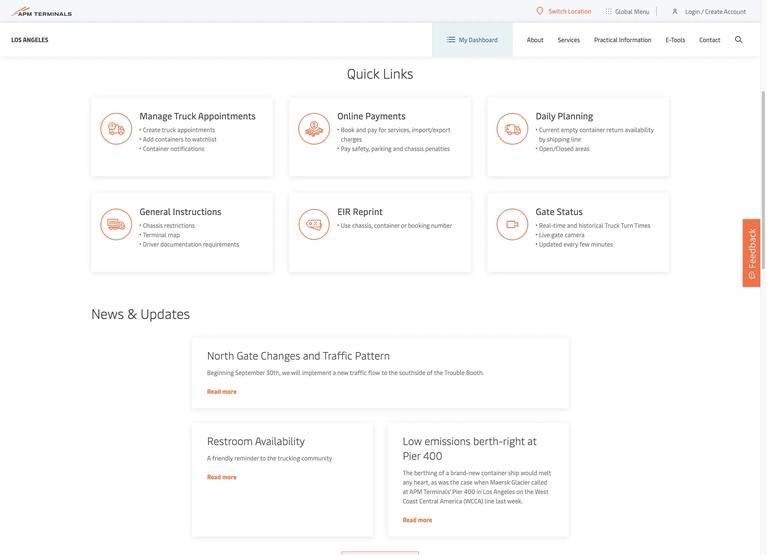 Task type: vqa. For each thing, say whether or not it's contained in the screenshot.


Task type: describe. For each thing, give the bounding box(es) containing it.
more for low emissions berth-right at pier 400
[[418, 516, 433, 524]]

parking
[[372, 144, 392, 153]]

historical
[[579, 221, 604, 229]]

implement
[[302, 368, 332, 377]]

a inside 'the berthing of a brand-new container ship would melt any heart, as was the case when maersk glacier called at apm terminals' pier 400 in los angeles on the west coast central america (wcca) line last week.'
[[446, 468, 449, 477]]

angeles inside 'the berthing of a brand-new container ship would melt any heart, as was the case when maersk glacier called at apm terminals' pier 400 in los angeles on the west coast central america (wcca) line last week.'
[[494, 487, 515, 496]]

menu
[[635, 7, 650, 15]]

appointments
[[177, 125, 215, 134]]

changes
[[261, 348, 301, 362]]

traffic
[[323, 348, 353, 362]]

login
[[686, 7, 701, 15]]

real-
[[540, 221, 554, 229]]

last
[[496, 497, 506, 505]]

by
[[540, 135, 546, 143]]

times
[[635, 221, 651, 229]]

2 vertical spatial to
[[260, 454, 266, 462]]

low emissions berth-right at pier 400
[[403, 433, 537, 462]]

community
[[302, 454, 332, 462]]

read for low emissions berth-right at pier 400
[[403, 516, 417, 524]]

read more for north gate changes and traffic pattern
[[207, 387, 237, 395]]

gate cam image
[[497, 209, 529, 240]]

friendly
[[212, 454, 233, 462]]

truck inside manage truck appointments create truck appointments add containers to watchlist container notifications
[[174, 110, 196, 122]]

trouble
[[445, 368, 465, 377]]

containers
[[155, 135, 184, 143]]

charges
[[341, 135, 362, 143]]

services,
[[388, 125, 411, 134]]

the right on
[[525, 487, 534, 496]]

la secondary image
[[184, 0, 316, 24]]

the left the "trucking"
[[267, 454, 276, 462]]

my dashboard button
[[447, 23, 498, 56]]

gate status real-time and historical truck turn times live gate camera updated every few minutes
[[536, 205, 651, 248]]

time
[[554, 221, 566, 229]]

quick links
[[347, 64, 414, 82]]

penalties
[[426, 144, 450, 153]]

minutes
[[592, 240, 614, 248]]

book
[[341, 125, 355, 134]]

traffic
[[350, 368, 367, 377]]

400 inside 'the berthing of a brand-new container ship would melt any heart, as was the case when maersk glacier called at apm terminals' pier 400 in los angeles on the west coast central america (wcca) line last week.'
[[464, 487, 476, 496]]

areas
[[576, 144, 590, 153]]

0 vertical spatial a
[[333, 368, 336, 377]]

0 horizontal spatial angeles
[[23, 35, 48, 43]]

line inside the "daily planning current empty container return availability by shipping line open/closed areas"
[[572, 135, 582, 143]]

north gate changes and traffic pattern link
[[207, 348, 554, 363]]

called
[[532, 478, 548, 486]]

north gate changes and traffic pattern
[[207, 348, 390, 362]]

terminals'
[[424, 487, 451, 496]]

gate inside gate status real-time and historical truck turn times live gate camera updated every few minutes
[[536, 205, 555, 217]]

pay
[[368, 125, 378, 134]]

feedback
[[746, 229, 759, 268]]

trucking
[[278, 454, 300, 462]]

to inside manage truck appointments create truck appointments add containers to watchlist container notifications
[[185, 135, 191, 143]]

los inside 'the berthing of a brand-new container ship would melt any heart, as was the case when maersk glacier called at apm terminals' pier 400 in los angeles on the west coast central america (wcca) line last week.'
[[483, 487, 493, 496]]

practical
[[595, 35, 618, 44]]

e-tools
[[666, 35, 686, 44]]

orange club loyalty program - 56 image
[[497, 113, 529, 145]]

more for north gate changes and traffic pattern
[[222, 387, 237, 395]]

melt
[[539, 468, 552, 477]]

eir
[[338, 205, 351, 217]]

login / create account link
[[672, 0, 747, 22]]

open/closed
[[540, 144, 574, 153]]

create inside manage truck appointments create truck appointments add containers to watchlist container notifications
[[143, 125, 160, 134]]

read more for low emissions berth-right at pier 400
[[403, 516, 433, 524]]

terminal
[[143, 230, 166, 239]]

pay
[[341, 144, 351, 153]]

turn
[[622, 221, 634, 229]]

north
[[207, 348, 234, 362]]

switch
[[549, 7, 567, 15]]

more for restroom availability
[[222, 473, 237, 481]]

pier inside low emissions berth-right at pier 400
[[403, 448, 421, 462]]

week.
[[508, 497, 523, 505]]

apm
[[410, 487, 423, 496]]

location
[[568, 7, 592, 15]]

beginning september 30th, we will implement a new traffic flow to the southside of the trouble booth.
[[207, 368, 484, 377]]

will
[[291, 368, 301, 377]]

quick
[[347, 64, 380, 82]]

tariffs - 131 image
[[299, 113, 330, 145]]

berthing
[[415, 468, 438, 477]]

the
[[403, 468, 413, 477]]

truck inside gate status real-time and historical truck turn times live gate camera updated every few minutes
[[606, 221, 620, 229]]

line inside 'the berthing of a brand-new container ship would melt any heart, as was the case when maersk glacier called at apm terminals' pier 400 in los angeles on the west coast central america (wcca) line last week.'
[[485, 497, 495, 505]]

about
[[527, 35, 544, 44]]

when
[[474, 478, 489, 486]]

read more link for low emissions berth-right at pier 400
[[403, 516, 433, 524]]

as
[[431, 478, 437, 486]]

tools
[[672, 35, 686, 44]]

los angeles link
[[11, 35, 48, 44]]

import/export
[[413, 125, 451, 134]]

reminder
[[235, 454, 259, 462]]

400 inside low emissions berth-right at pier 400
[[423, 448, 443, 462]]

map
[[168, 230, 180, 239]]

booth.
[[467, 368, 484, 377]]

low
[[403, 433, 422, 448]]

daily
[[536, 110, 556, 122]]

planning
[[558, 110, 594, 122]]

practical information button
[[595, 23, 652, 56]]

apmt icon 135 image
[[299, 209, 330, 240]]

instructions
[[173, 205, 221, 217]]

restroom availability
[[207, 433, 305, 448]]

berth-
[[474, 433, 503, 448]]

1 vertical spatial gate
[[237, 348, 258, 362]]

the left trouble
[[434, 368, 443, 377]]

read for restroom availability
[[207, 473, 221, 481]]

online payments book and pay for services, import/export charges pay safety, parking and chassis penalties
[[338, 110, 451, 153]]

account
[[725, 7, 747, 15]]

any
[[403, 478, 413, 486]]

west
[[535, 487, 549, 496]]

current
[[540, 125, 560, 134]]

links
[[383, 64, 414, 82]]

restroom
[[207, 433, 253, 448]]

chassis
[[405, 144, 424, 153]]

the right flow
[[389, 368, 398, 377]]

and left pay
[[356, 125, 367, 134]]

return
[[607, 125, 624, 134]]

information
[[620, 35, 652, 44]]



Task type: locate. For each thing, give the bounding box(es) containing it.
the berthing of a brand-new container ship would melt any heart, as was the case when maersk glacier called at apm terminals' pier 400 in los angeles on the west coast central america (wcca) line last week.
[[403, 468, 552, 505]]

0 vertical spatial read more
[[207, 387, 237, 395]]

at right right
[[528, 433, 537, 448]]

at down any
[[403, 487, 409, 496]]

2 vertical spatial read more
[[403, 516, 433, 524]]

of inside 'the berthing of a brand-new container ship would melt any heart, as was the case when maersk glacier called at apm terminals' pier 400 in los angeles on the west coast central america (wcca) line last week.'
[[439, 468, 445, 477]]

general
[[140, 205, 171, 217]]

0 vertical spatial to
[[185, 135, 191, 143]]

my
[[459, 35, 468, 44]]

0 horizontal spatial gate
[[237, 348, 258, 362]]

read down coast
[[403, 516, 417, 524]]

30th,
[[267, 368, 281, 377]]

1 horizontal spatial to
[[260, 454, 266, 462]]

was
[[439, 478, 449, 486]]

line left "last"
[[485, 497, 495, 505]]

0 vertical spatial create
[[706, 7, 723, 15]]

container up maersk
[[482, 468, 507, 477]]

to right flow
[[382, 368, 388, 377]]

and up camera
[[568, 221, 578, 229]]

1 horizontal spatial angeles
[[494, 487, 515, 496]]

0 horizontal spatial los
[[11, 35, 22, 43]]

container for reprint
[[375, 221, 400, 229]]

for
[[379, 125, 387, 134]]

0 vertical spatial of
[[427, 368, 433, 377]]

2 horizontal spatial to
[[382, 368, 388, 377]]

1 vertical spatial create
[[143, 125, 160, 134]]

0 horizontal spatial 400
[[423, 448, 443, 462]]

truck up 'appointments'
[[174, 110, 196, 122]]

0 horizontal spatial line
[[485, 497, 495, 505]]

new up when
[[469, 468, 480, 477]]

new left traffic
[[338, 368, 349, 377]]

southside
[[399, 368, 426, 377]]

1 vertical spatial 400
[[464, 487, 476, 496]]

read more down coast
[[403, 516, 433, 524]]

flow
[[368, 368, 381, 377]]

and
[[356, 125, 367, 134], [394, 144, 404, 153], [568, 221, 578, 229], [303, 348, 321, 362]]

at inside low emissions berth-right at pier 400
[[528, 433, 537, 448]]

and left chassis
[[394, 144, 404, 153]]

0 horizontal spatial truck
[[174, 110, 196, 122]]

0 vertical spatial at
[[528, 433, 537, 448]]

heart,
[[414, 478, 430, 486]]

1 horizontal spatial pier
[[453, 487, 463, 496]]

notifications
[[170, 144, 204, 153]]

availability
[[255, 433, 305, 448]]

safety,
[[352, 144, 370, 153]]

400
[[423, 448, 443, 462], [464, 487, 476, 496]]

0 vertical spatial los
[[11, 35, 22, 43]]

1 vertical spatial los
[[483, 487, 493, 496]]

line up areas
[[572, 135, 582, 143]]

driver information - 58 image
[[100, 209, 132, 240]]

updates
[[141, 304, 190, 322]]

0 horizontal spatial a
[[333, 368, 336, 377]]

to up notifications
[[185, 135, 191, 143]]

pattern
[[355, 348, 390, 362]]

at inside 'the berthing of a brand-new container ship would melt any heart, as was the case when maersk glacier called at apm terminals' pier 400 in los angeles on the west coast central america (wcca) line last week.'
[[403, 487, 409, 496]]

manage truck appointments create truck appointments add containers to watchlist container notifications
[[140, 110, 256, 153]]

container inside eir reprint use chassis, container or booking number
[[375, 221, 400, 229]]

read more
[[207, 387, 237, 395], [207, 473, 237, 481], [403, 516, 433, 524]]

general instructions chassis restrictions terminal map driver documentation requirements
[[140, 205, 239, 248]]

1 vertical spatial new
[[469, 468, 480, 477]]

status
[[557, 205, 584, 217]]

1 vertical spatial a
[[446, 468, 449, 477]]

container for planning
[[580, 125, 606, 134]]

brand-
[[451, 468, 469, 477]]

create right /
[[706, 7, 723, 15]]

2 vertical spatial read
[[403, 516, 417, 524]]

0 horizontal spatial of
[[427, 368, 433, 377]]

1 horizontal spatial at
[[528, 433, 537, 448]]

services button
[[558, 23, 580, 56]]

of up was
[[439, 468, 445, 477]]

manage
[[140, 110, 172, 122]]

documentation
[[160, 240, 202, 248]]

empty
[[562, 125, 579, 134]]

booking
[[409, 221, 430, 229]]

pier up america
[[453, 487, 463, 496]]

container inside the "daily planning current empty container return availability by shipping line open/closed areas"
[[580, 125, 606, 134]]

read more link down beginning
[[207, 387, 237, 395]]

low emissions berth-right at pier 400 link
[[403, 433, 554, 463]]

1 horizontal spatial line
[[572, 135, 582, 143]]

0 vertical spatial more
[[222, 387, 237, 395]]

1 horizontal spatial gate
[[536, 205, 555, 217]]

availability
[[626, 125, 655, 134]]

read
[[207, 387, 221, 395], [207, 473, 221, 481], [403, 516, 417, 524]]

to
[[185, 135, 191, 143], [382, 368, 388, 377], [260, 454, 266, 462]]

driver
[[143, 240, 159, 248]]

news & updates
[[91, 304, 190, 322]]

container left or in the right top of the page
[[375, 221, 400, 229]]

few
[[580, 240, 590, 248]]

to right reminder
[[260, 454, 266, 462]]

services
[[558, 35, 580, 44]]

read down a
[[207, 473, 221, 481]]

america
[[440, 497, 462, 505]]

1 vertical spatial angeles
[[494, 487, 515, 496]]

more down central
[[418, 516, 433, 524]]

pier down low
[[403, 448, 421, 462]]

1 horizontal spatial new
[[469, 468, 480, 477]]

feedback button
[[743, 219, 762, 287]]

news
[[91, 304, 124, 322]]

0 vertical spatial read
[[207, 387, 221, 395]]

0 vertical spatial read more link
[[207, 387, 237, 395]]

appointments
[[198, 110, 256, 122]]

0 vertical spatial pier
[[403, 448, 421, 462]]

read down beginning
[[207, 387, 221, 395]]

1 horizontal spatial 400
[[464, 487, 476, 496]]

dashboard
[[469, 35, 498, 44]]

2 vertical spatial more
[[418, 516, 433, 524]]

1 vertical spatial read more
[[207, 473, 237, 481]]

of
[[427, 368, 433, 377], [439, 468, 445, 477]]

read more down friendly
[[207, 473, 237, 481]]

container
[[143, 144, 169, 153]]

0 vertical spatial angeles
[[23, 35, 48, 43]]

0 horizontal spatial at
[[403, 487, 409, 496]]

read more down beginning
[[207, 387, 237, 395]]

new inside 'the berthing of a brand-new container ship would melt any heart, as was the case when maersk glacier called at apm terminals' pier 400 in los angeles on the west coast central america (wcca) line last week.'
[[469, 468, 480, 477]]

1 vertical spatial at
[[403, 487, 409, 496]]

truck left turn
[[606, 221, 620, 229]]

gate up the september
[[237, 348, 258, 362]]

create inside login / create account link
[[706, 7, 723, 15]]

400 up berthing
[[423, 448, 443, 462]]

gate
[[536, 205, 555, 217], [237, 348, 258, 362]]

read more link for restroom availability
[[207, 473, 237, 481]]

gate up real-
[[536, 205, 555, 217]]

read more link down coast
[[403, 516, 433, 524]]

container up areas
[[580, 125, 606, 134]]

a up was
[[446, 468, 449, 477]]

0 vertical spatial new
[[338, 368, 349, 377]]

1 vertical spatial read more link
[[207, 473, 237, 481]]

updated
[[540, 240, 563, 248]]

read more link for north gate changes and traffic pattern
[[207, 387, 237, 395]]

login / create account
[[686, 7, 747, 15]]

0 vertical spatial gate
[[536, 205, 555, 217]]

1 vertical spatial pier
[[453, 487, 463, 496]]

&
[[127, 304, 137, 322]]

truck
[[162, 125, 176, 134]]

chassis,
[[353, 221, 373, 229]]

pier inside 'the berthing of a brand-new container ship would melt any heart, as was the case when maersk glacier called at apm terminals' pier 400 in los angeles on the west coast central america (wcca) line last week.'
[[453, 487, 463, 496]]

1 horizontal spatial of
[[439, 468, 445, 477]]

read more link
[[207, 387, 237, 395], [207, 473, 237, 481], [403, 516, 433, 524]]

los
[[11, 35, 22, 43], [483, 487, 493, 496]]

more down beginning
[[222, 387, 237, 395]]

the
[[389, 368, 398, 377], [434, 368, 443, 377], [267, 454, 276, 462], [450, 478, 460, 486], [525, 487, 534, 496]]

read more link down friendly
[[207, 473, 237, 481]]

of right southside
[[427, 368, 433, 377]]

0 vertical spatial line
[[572, 135, 582, 143]]

1 vertical spatial truck
[[606, 221, 620, 229]]

2 vertical spatial container
[[482, 468, 507, 477]]

use
[[341, 221, 351, 229]]

400 left "in"
[[464, 487, 476, 496]]

reprint
[[353, 205, 383, 217]]

0 horizontal spatial pier
[[403, 448, 421, 462]]

2 vertical spatial read more link
[[403, 516, 433, 524]]

0 vertical spatial container
[[580, 125, 606, 134]]

create up 'add'
[[143, 125, 160, 134]]

1 horizontal spatial create
[[706, 7, 723, 15]]

restrictions
[[164, 221, 195, 229]]

more down friendly
[[222, 473, 237, 481]]

1 horizontal spatial los
[[483, 487, 493, 496]]

would
[[521, 468, 538, 477]]

0 horizontal spatial new
[[338, 368, 349, 377]]

1 vertical spatial container
[[375, 221, 400, 229]]

1 vertical spatial more
[[222, 473, 237, 481]]

manager truck appointments - 53 image
[[100, 113, 132, 145]]

and inside gate status real-time and historical truck turn times live gate camera updated every few minutes
[[568, 221, 578, 229]]

number
[[432, 221, 453, 229]]

ship
[[509, 468, 520, 477]]

read for north gate changes and traffic pattern
[[207, 387, 221, 395]]

right
[[503, 433, 525, 448]]

add
[[143, 135, 154, 143]]

maersk
[[490, 478, 510, 486]]

1 vertical spatial of
[[439, 468, 445, 477]]

0 horizontal spatial create
[[143, 125, 160, 134]]

payments
[[366, 110, 406, 122]]

a down traffic
[[333, 368, 336, 377]]

camera
[[565, 230, 585, 239]]

1 vertical spatial line
[[485, 497, 495, 505]]

container inside 'the berthing of a brand-new container ship would melt any heart, as was the case when maersk glacier called at apm terminals' pier 400 in los angeles on the west coast central america (wcca) line last week.'
[[482, 468, 507, 477]]

chassis
[[143, 221, 163, 229]]

and up implement
[[303, 348, 321, 362]]

0 horizontal spatial to
[[185, 135, 191, 143]]

0 vertical spatial 400
[[423, 448, 443, 462]]

2 horizontal spatial container
[[580, 125, 606, 134]]

1 horizontal spatial truck
[[606, 221, 620, 229]]

0 vertical spatial truck
[[174, 110, 196, 122]]

the down brand-
[[450, 478, 460, 486]]

1 vertical spatial to
[[382, 368, 388, 377]]

/
[[702, 7, 704, 15]]

1 horizontal spatial container
[[482, 468, 507, 477]]

1 vertical spatial read
[[207, 473, 221, 481]]

0 horizontal spatial container
[[375, 221, 400, 229]]

read more for restroom availability
[[207, 473, 237, 481]]

1 horizontal spatial a
[[446, 468, 449, 477]]

every
[[564, 240, 579, 248]]



